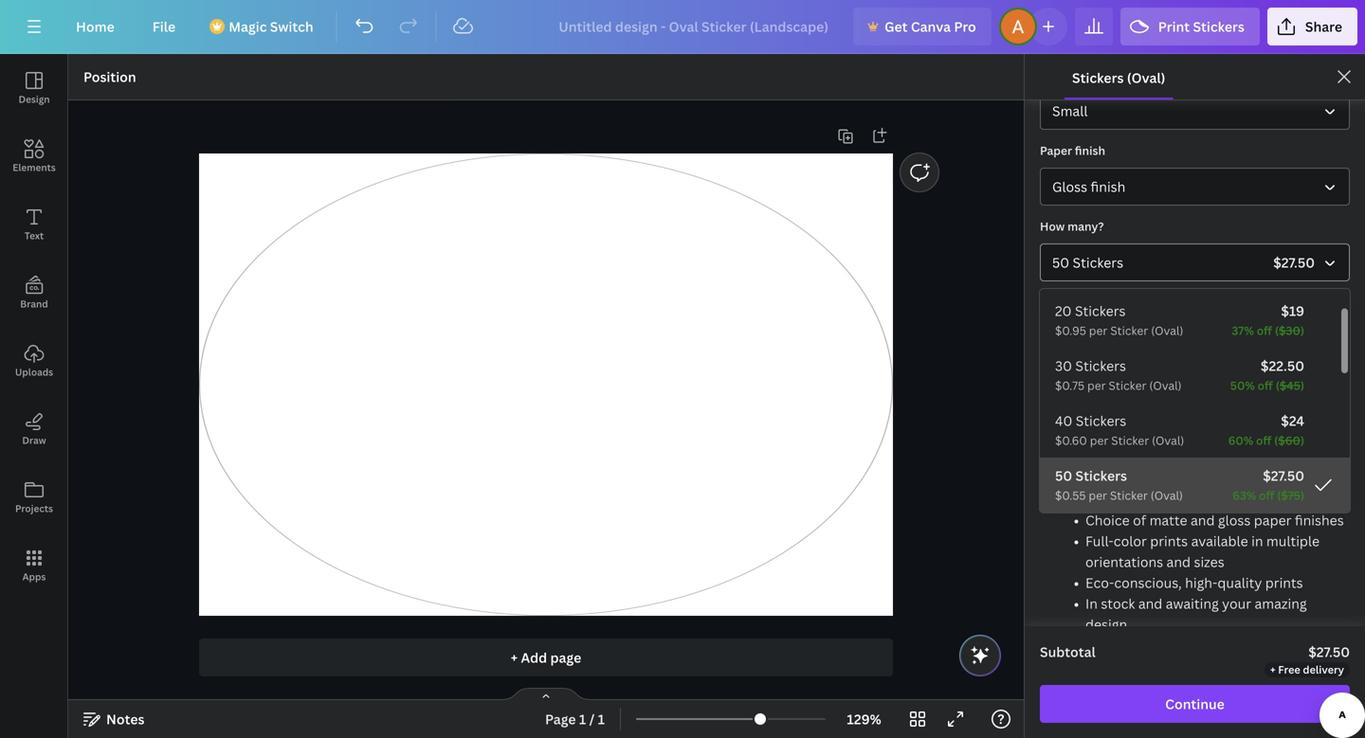 Task type: vqa. For each thing, say whether or not it's contained in the screenshot.


Task type: locate. For each thing, give the bounding box(es) containing it.
brand
[[20, 298, 48, 310]]

per up the details
[[1089, 323, 1108, 338]]

) inside $27.50 63% off ( $75 )
[[1300, 488, 1304, 503]]

) inside $24 60% off ( $60 )
[[1300, 433, 1304, 448]]

$27.50 inside how many? button
[[1273, 253, 1315, 271]]

1 right /
[[598, 710, 605, 728]]

finish right paper
[[1075, 142, 1105, 158]]

elements
[[13, 161, 56, 174]]

high- down sizes
[[1185, 574, 1218, 592]]

your down oval
[[1085, 386, 1115, 404]]

customize
[[1222, 386, 1289, 404]]

+ left add
[[511, 649, 518, 667]]

quality down sizes
[[1218, 574, 1262, 592]]

stickers up small
[[1072, 69, 1124, 87]]

details
[[1070, 344, 1115, 362]]

quality up matte at the right bottom of the page
[[1150, 490, 1195, 508]]

0 horizontal spatial of
[[1133, 511, 1146, 529]]

page
[[545, 710, 576, 728]]

stickers inside button
[[1072, 69, 1124, 87]]

$0.60
[[1055, 433, 1087, 448]]

touch
[[1209, 365, 1246, 383]]

get
[[885, 18, 908, 36]]

option containing 40 stickers
[[1040, 403, 1350, 458]]

1 vertical spatial paper
[[1254, 511, 1291, 529]]

finish up designs.
[[1193, 469, 1228, 487]]

$22.50 50% off ( $45 )
[[1230, 357, 1304, 393]]

0 vertical spatial 50
[[1052, 253, 1069, 271]]

your
[[1085, 386, 1115, 404], [1085, 490, 1115, 508], [1222, 595, 1251, 613]]

finish right 'gloss' in the top of the page
[[1091, 177, 1126, 196]]

notes
[[106, 710, 145, 728]]

main menu bar
[[0, 0, 1365, 54]]

stickers inside 40 stickers $0.60 per sticker (oval)
[[1076, 412, 1126, 430]]

1
[[579, 710, 586, 728], [598, 710, 605, 728]]

option containing 30 stickers
[[1040, 348, 1350, 403]]

) inside the $22.50 50% off ( $45 )
[[1300, 378, 1304, 393]]

(oval) inside 50 stickers $0.55 per sticker (oval)
[[1151, 488, 1183, 503]]

magic switch button
[[198, 8, 329, 46]]

to right whimsy
[[1317, 365, 1331, 383]]

delivery
[[1303, 663, 1344, 677]]

( up from
[[1274, 433, 1278, 448]]

paper
[[1040, 142, 1072, 158]]

of up color
[[1133, 511, 1146, 529]]

( down options
[[1277, 488, 1281, 503]]

(
[[1275, 323, 1279, 338], [1276, 378, 1280, 393], [1274, 433, 1278, 448], [1277, 488, 1281, 503]]

stickers for 50 stickers $0.55 per sticker (oval)
[[1075, 467, 1127, 485]]

prints down matte at the right bottom of the page
[[1150, 532, 1188, 550]]

stickers right print
[[1193, 18, 1245, 36]]

5 option from the top
[[1040, 458, 1350, 513]]

1 vertical spatial print
[[1300, 469, 1331, 487]]

canva left 'pro'
[[911, 18, 951, 36]]

prints up amazing
[[1265, 574, 1303, 592]]

(oval) left a
[[1149, 378, 1182, 393]]

shape
[[1192, 428, 1230, 446]]

options
[[1231, 469, 1280, 487]]

stickers up $0.95
[[1075, 302, 1126, 320]]

129%
[[847, 710, 881, 728]]

per inside 40 stickers $0.60 per sticker (oval)
[[1090, 433, 1108, 448]]

(oval) inside the '30 stickers $0.75 per sticker (oval)'
[[1149, 378, 1182, 393]]

3 ) from the top
[[1300, 433, 1304, 448]]

canva inside details oval stickers add a touch of whimsy to your everyday items. customize and print oval stickers with canva to instantly use their unique shape into canvases for self-expression and fun. pick from our paper types and finish options to print your high-quality designs. choice of matte and gloss paper finishes full-color prints available in multiple orientations and sizes eco-conscious, high-quality prints in stock and awaiting your amazing design
[[1233, 407, 1273, 425]]

(oval) up matte at the right bottom of the page
[[1151, 488, 1183, 503]]

1 vertical spatial canva
[[1233, 407, 1273, 425]]

stickers
[[1193, 18, 1245, 36], [1072, 69, 1124, 87], [1073, 253, 1123, 271], [1075, 302, 1126, 320], [1075, 357, 1126, 375], [1076, 412, 1126, 430], [1075, 467, 1127, 485]]

4 ) from the top
[[1300, 488, 1304, 503]]

in
[[1085, 595, 1098, 613]]

stickers
[[1118, 365, 1167, 383], [1150, 407, 1199, 425]]

sticker for 20 stickers
[[1110, 323, 1148, 338]]

(oval) inside button
[[1127, 69, 1165, 87]]

stickers down the self-
[[1075, 467, 1127, 485]]

1 horizontal spatial canva
[[1233, 407, 1273, 425]]

sticker
[[1110, 323, 1148, 338], [1109, 378, 1146, 393], [1111, 433, 1149, 448], [1110, 488, 1148, 503]]

types
[[1126, 469, 1162, 487]]

) up finishes
[[1300, 488, 1304, 503]]

sticker inside 50 stickers $0.55 per sticker (oval)
[[1110, 488, 1148, 503]]

to
[[1317, 365, 1331, 383], [1276, 407, 1290, 425], [1283, 469, 1296, 487]]

finish inside 'button'
[[1091, 177, 1126, 196]]

sticker inside the '30 stickers $0.75 per sticker (oval)'
[[1109, 378, 1146, 393]]

20
[[1055, 302, 1072, 320]]

elements button
[[0, 122, 68, 191]]

to up canvases
[[1276, 407, 1290, 425]]

( right 37%
[[1275, 323, 1279, 338]]

per up the self-
[[1090, 433, 1108, 448]]

) inside $19 37% off ( $30 )
[[1300, 323, 1304, 338]]

designs.
[[1198, 490, 1250, 508]]

our
[[1305, 449, 1326, 467]]

$45
[[1280, 378, 1300, 393]]

) down '$22.50'
[[1300, 378, 1304, 393]]

0 vertical spatial quality
[[1150, 490, 1195, 508]]

stickers up $0.75
[[1075, 357, 1126, 375]]

to up $75
[[1283, 469, 1296, 487]]

stickers inside the '30 stickers $0.75 per sticker (oval)'
[[1075, 357, 1126, 375]]

stickers (oval)
[[1072, 69, 1165, 87]]

1 vertical spatial quality
[[1218, 574, 1262, 592]]

prints
[[1150, 532, 1188, 550], [1265, 574, 1303, 592]]

( down '$22.50'
[[1276, 378, 1280, 393]]

1 horizontal spatial paper
[[1254, 511, 1291, 529]]

off right 50%
[[1257, 378, 1273, 393]]

off for $19
[[1257, 323, 1272, 338]]

switch
[[270, 18, 313, 36]]

) down $19
[[1300, 323, 1304, 338]]

finish for paper finish
[[1075, 142, 1105, 158]]

0 vertical spatial of
[[1249, 365, 1262, 383]]

off inside the $22.50 50% off ( $45 )
[[1257, 378, 1273, 393]]

per inside 20 stickers $0.95 per sticker (oval)
[[1089, 323, 1108, 338]]

sticker up oval
[[1109, 378, 1146, 393]]

( inside $24 60% off ( $60 )
[[1274, 433, 1278, 448]]

0 horizontal spatial high-
[[1118, 490, 1150, 508]]

1 vertical spatial $27.50
[[1263, 467, 1304, 485]]

1 left /
[[579, 710, 586, 728]]

60%
[[1228, 433, 1253, 448]]

(oval) for 50 stickers
[[1151, 488, 1183, 503]]

per right $0.75
[[1087, 378, 1106, 393]]

50 down how
[[1052, 253, 1069, 271]]

sticker inside 40 stickers $0.60 per sticker (oval)
[[1111, 433, 1149, 448]]

your left amazing
[[1222, 595, 1251, 613]]

per inside the '30 stickers $0.75 per sticker (oval)'
[[1087, 378, 1106, 393]]

eco-
[[1085, 574, 1114, 592]]

1 vertical spatial 50
[[1055, 467, 1072, 485]]

finishes
[[1295, 511, 1344, 529]]

notes button
[[76, 704, 152, 735]]

1 horizontal spatial 1
[[598, 710, 605, 728]]

+ inside button
[[511, 649, 518, 667]]

stickers inside how many? button
[[1073, 253, 1123, 271]]

sticker up expression
[[1111, 433, 1149, 448]]

0 vertical spatial prints
[[1150, 532, 1188, 550]]

(oval) inside 20 stickers $0.95 per sticker (oval)
[[1151, 323, 1183, 338]]

sticker up the details
[[1110, 323, 1148, 338]]

per
[[1089, 323, 1108, 338], [1087, 378, 1106, 393], [1090, 433, 1108, 448], [1089, 488, 1107, 503]]

stickers for 40 stickers $0.60 per sticker (oval)
[[1076, 412, 1126, 430]]

2 vertical spatial finish
[[1193, 469, 1228, 487]]

1 vertical spatial your
[[1085, 490, 1115, 508]]

everyday
[[1118, 386, 1177, 404]]

2 ) from the top
[[1300, 378, 1304, 393]]

( inside the $22.50 50% off ( $45 )
[[1276, 378, 1280, 393]]

(oval) up expression
[[1152, 433, 1184, 448]]

paper up the in
[[1254, 511, 1291, 529]]

details oval stickers add a touch of whimsy to your everyday items. customize and print oval stickers with canva to instantly use their unique shape into canvases for self-expression and fun. pick from our paper types and finish options to print your high-quality designs. choice of matte and gloss paper finishes full-color prints available in multiple orientations and sizes eco-conscious, high-quality prints in stock and awaiting your amazing design
[[1070, 344, 1349, 633]]

text button
[[0, 191, 68, 259]]

+ left free
[[1270, 663, 1276, 677]]

off right 37%
[[1257, 323, 1272, 338]]

2 vertical spatial $27.50
[[1308, 643, 1350, 661]]

stickers inside dropdown button
[[1193, 18, 1245, 36]]

design button
[[0, 54, 68, 122]]

1 horizontal spatial print
[[1300, 469, 1331, 487]]

high- down types
[[1118, 490, 1150, 508]]

side panel tab list
[[0, 54, 68, 600]]

0 vertical spatial canva
[[911, 18, 951, 36]]

0 horizontal spatial +
[[511, 649, 518, 667]]

expression
[[1113, 449, 1182, 467]]

print stickers button
[[1120, 8, 1260, 46]]

pick
[[1241, 449, 1267, 467]]

50 inside how many? button
[[1052, 253, 1069, 271]]

stickers inside 50 stickers $0.55 per sticker (oval)
[[1075, 467, 1127, 485]]

print down our at the bottom of the page
[[1300, 469, 1331, 487]]

50 up $0.55
[[1055, 467, 1072, 485]]

uploads
[[15, 366, 53, 379]]

$27.50 for subtotal
[[1308, 643, 1350, 661]]

off inside $24 60% off ( $60 )
[[1256, 433, 1271, 448]]

40 stickers $0.60 per sticker (oval)
[[1055, 412, 1184, 448]]

1 horizontal spatial quality
[[1218, 574, 1262, 592]]

50
[[1052, 253, 1069, 271], [1055, 467, 1072, 485]]

37%
[[1232, 323, 1254, 338]]

off up the pick
[[1256, 433, 1271, 448]]

paper down the self-
[[1085, 469, 1123, 487]]

sticker down types
[[1110, 488, 1148, 503]]

off down options
[[1259, 488, 1274, 503]]

home
[[76, 18, 114, 36]]

0 horizontal spatial quality
[[1150, 490, 1195, 508]]

quality
[[1150, 490, 1195, 508], [1218, 574, 1262, 592]]

$24 60% off ( $60 )
[[1228, 412, 1304, 448]]

50 inside 50 stickers $0.55 per sticker (oval)
[[1055, 467, 1072, 485]]

stickers down many? at the top of the page
[[1073, 253, 1123, 271]]

add
[[1170, 365, 1195, 383]]

(oval) inside 40 stickers $0.60 per sticker (oval)
[[1152, 433, 1184, 448]]

stickers for 50 stickers
[[1073, 253, 1123, 271]]

1 horizontal spatial +
[[1270, 663, 1276, 677]]

( for $22.50
[[1276, 378, 1280, 393]]

0 vertical spatial finish
[[1075, 142, 1105, 158]]

(oval) for 20 stickers
[[1151, 323, 1183, 338]]

draw button
[[0, 395, 68, 464]]

and left sizes
[[1166, 553, 1191, 571]]

stickers up 'everyday'
[[1118, 365, 1167, 383]]

option containing 20 stickers
[[1040, 293, 1350, 348]]

) for $27.50
[[1300, 488, 1304, 503]]

$27.50 up delivery
[[1308, 643, 1350, 661]]

1 ) from the top
[[1300, 323, 1304, 338]]

available
[[1191, 532, 1248, 550]]

off inside $19 37% off ( $30 )
[[1257, 323, 1272, 338]]

$27.50 up $19
[[1273, 253, 1315, 271]]

color
[[1114, 532, 1147, 550]]

1 vertical spatial finish
[[1091, 177, 1126, 196]]

3 option from the top
[[1040, 348, 1350, 403]]

add
[[521, 649, 547, 667]]

canva down customize
[[1233, 407, 1273, 425]]

2 option from the top
[[1040, 293, 1350, 348]]

stickers inside 20 stickers $0.95 per sticker (oval)
[[1075, 302, 1126, 320]]

off inside $27.50 63% off ( $75 )
[[1259, 488, 1274, 503]]

how many? list box
[[1040, 238, 1350, 738]]

0 horizontal spatial 1
[[579, 710, 586, 728]]

0 horizontal spatial prints
[[1150, 532, 1188, 550]]

$27.50 down from
[[1263, 467, 1304, 485]]

$19 37% off ( $30 )
[[1232, 302, 1304, 338]]

off for $22.50
[[1257, 378, 1273, 393]]

(oval) down print
[[1127, 69, 1165, 87]]

( inside $19 37% off ( $30 )
[[1275, 323, 1279, 338]]

sticker for 30 stickers
[[1109, 378, 1146, 393]]

share button
[[1267, 8, 1357, 46]]

per up choice
[[1089, 488, 1107, 503]]

stickers up unique
[[1150, 407, 1199, 425]]

) down $24
[[1300, 433, 1304, 448]]

0 vertical spatial $27.50
[[1273, 253, 1315, 271]]

0 vertical spatial to
[[1317, 365, 1331, 383]]

stickers up the $0.60
[[1076, 412, 1126, 430]]

1 horizontal spatial prints
[[1265, 574, 1303, 592]]

0 vertical spatial your
[[1085, 386, 1115, 404]]

how many?
[[1040, 218, 1104, 234]]

print up use at the bottom
[[1085, 407, 1117, 425]]

(oval) for 40 stickers
[[1152, 433, 1184, 448]]

50 for 50 stickers
[[1052, 253, 1069, 271]]

$0.95
[[1055, 323, 1086, 338]]

0 horizontal spatial paper
[[1085, 469, 1123, 487]]

finish inside details oval stickers add a touch of whimsy to your everyday items. customize and print oval stickers with canva to instantly use their unique shape into canvases for self-expression and fun. pick from our paper types and finish options to print your high-quality designs. choice of matte and gloss paper finishes full-color prints available in multiple orientations and sizes eco-conscious, high-quality prints in stock and awaiting your amazing design
[[1193, 469, 1228, 487]]

1 horizontal spatial high-
[[1185, 574, 1218, 592]]

Paper finish button
[[1040, 168, 1350, 205]]

) for $19
[[1300, 323, 1304, 338]]

per inside 50 stickers $0.55 per sticker (oval)
[[1089, 488, 1107, 503]]

0 horizontal spatial print
[[1085, 407, 1117, 425]]

and up available
[[1191, 511, 1215, 529]]

(oval) up add
[[1151, 323, 1183, 338]]

your up choice
[[1085, 490, 1115, 508]]

of up customize
[[1249, 365, 1262, 383]]

30
[[1055, 357, 1072, 375]]

list
[[1070, 364, 1350, 635]]

0 horizontal spatial canva
[[911, 18, 951, 36]]

0 vertical spatial print
[[1085, 407, 1117, 425]]

( inside $27.50 63% off ( $75 )
[[1277, 488, 1281, 503]]

/
[[589, 710, 595, 728]]

1 vertical spatial high-
[[1185, 574, 1218, 592]]

4 option from the top
[[1040, 403, 1350, 458]]

sticker inside 20 stickers $0.95 per sticker (oval)
[[1110, 323, 1148, 338]]

oval
[[1120, 407, 1147, 425]]

option
[[1040, 238, 1350, 293], [1040, 293, 1350, 348], [1040, 348, 1350, 403], [1040, 403, 1350, 458], [1040, 458, 1350, 513]]

position
[[83, 68, 136, 86]]

2 1 from the left
[[598, 710, 605, 728]]

+ for + free delivery
[[1270, 663, 1276, 677]]



Task type: describe. For each thing, give the bounding box(es) containing it.
$60
[[1278, 433, 1300, 448]]

file
[[152, 18, 176, 36]]

canva inside button
[[911, 18, 951, 36]]

stickers for print stickers
[[1193, 18, 1245, 36]]

gloss
[[1218, 511, 1251, 529]]

( for $27.50
[[1277, 488, 1281, 503]]

stickers for 20 stickers $0.95 per sticker (oval)
[[1075, 302, 1126, 320]]

$27.50 inside $27.50 63% off ( $75 )
[[1263, 467, 1304, 485]]

fun.
[[1213, 449, 1238, 467]]

in
[[1251, 532, 1263, 550]]

home link
[[61, 8, 130, 46]]

stickers for 30 stickers $0.75 per sticker (oval)
[[1075, 357, 1126, 375]]

print stickers
[[1158, 18, 1245, 36]]

( for $24
[[1274, 433, 1278, 448]]

sizes
[[1194, 553, 1224, 571]]

items.
[[1180, 386, 1219, 404]]

many?
[[1067, 218, 1104, 234]]

stickers (oval) button
[[1065, 54, 1173, 100]]

per for 30
[[1087, 378, 1106, 393]]

instantly
[[1293, 407, 1349, 425]]

file button
[[137, 8, 191, 46]]

50 for 50 stickers $0.55 per sticker (oval)
[[1055, 467, 1072, 485]]

text
[[25, 229, 44, 242]]

1 vertical spatial to
[[1276, 407, 1290, 425]]

projects
[[15, 502, 53, 515]]

into
[[1234, 428, 1259, 446]]

get canva pro button
[[853, 8, 991, 46]]

) for $24
[[1300, 433, 1304, 448]]

paper finish
[[1040, 142, 1105, 158]]

draw
[[22, 434, 46, 447]]

continue
[[1165, 695, 1225, 713]]

( for $19
[[1275, 323, 1279, 338]]

for
[[1324, 428, 1343, 446]]

per for 40
[[1090, 433, 1108, 448]]

design
[[18, 93, 50, 106]]

page 1 / 1
[[545, 710, 605, 728]]

$27.50 63% off ( $75 )
[[1232, 467, 1304, 503]]

continue button
[[1040, 685, 1350, 723]]

option containing 50 stickers
[[1040, 458, 1350, 513]]

$30
[[1279, 323, 1300, 338]]

position button
[[76, 62, 144, 92]]

their
[[1111, 428, 1141, 446]]

from
[[1271, 449, 1301, 467]]

per for 50
[[1089, 488, 1107, 503]]

50%
[[1230, 378, 1255, 393]]

1 vertical spatial of
[[1133, 511, 1146, 529]]

2 vertical spatial your
[[1222, 595, 1251, 613]]

) for $22.50
[[1300, 378, 1304, 393]]

Small button
[[1040, 92, 1350, 130]]

30 stickers $0.75 per sticker (oval)
[[1055, 357, 1182, 393]]

show pages image
[[501, 687, 592, 702]]

$75
[[1281, 488, 1300, 503]]

and down shape
[[1186, 449, 1210, 467]]

40
[[1055, 412, 1072, 430]]

whimsy
[[1266, 365, 1314, 383]]

get canva pro
[[885, 18, 976, 36]]

multiple
[[1266, 532, 1320, 550]]

magic switch
[[229, 18, 313, 36]]

0 vertical spatial paper
[[1085, 469, 1123, 487]]

1 vertical spatial prints
[[1265, 574, 1303, 592]]

63%
[[1232, 488, 1256, 503]]

apps button
[[0, 532, 68, 600]]

50 stickers
[[1052, 253, 1123, 271]]

apps
[[22, 571, 46, 583]]

2 vertical spatial to
[[1283, 469, 1296, 487]]

How many? button
[[1040, 243, 1350, 281]]

+ free delivery
[[1270, 663, 1344, 677]]

list containing oval stickers add a touch of whimsy to your everyday items. customize and print oval stickers with canva to instantly use their unique shape into canvases for self-expression and fun. pick from our paper types and finish options to print your high-quality designs.
[[1070, 364, 1350, 635]]

uploads button
[[0, 327, 68, 395]]

1 vertical spatial stickers
[[1150, 407, 1199, 425]]

page
[[550, 649, 581, 667]]

+ for + add page
[[511, 649, 518, 667]]

off for $27.50
[[1259, 488, 1274, 503]]

off for $24
[[1256, 433, 1271, 448]]

(oval) for 30 stickers
[[1149, 378, 1182, 393]]

share
[[1305, 18, 1342, 36]]

unique
[[1145, 428, 1189, 446]]

finish for gloss finish
[[1091, 177, 1126, 196]]

self-
[[1085, 449, 1113, 467]]

use
[[1085, 428, 1108, 446]]

print
[[1158, 18, 1190, 36]]

$0.55
[[1055, 488, 1086, 503]]

canvases
[[1262, 428, 1321, 446]]

sticker for 50 stickers
[[1110, 488, 1148, 503]]

pro
[[954, 18, 976, 36]]

magic
[[229, 18, 267, 36]]

full-
[[1085, 532, 1114, 550]]

sticker for 40 stickers
[[1111, 433, 1149, 448]]

brand button
[[0, 259, 68, 327]]

$22.50
[[1261, 357, 1304, 375]]

gloss
[[1052, 177, 1087, 196]]

50 stickers $0.55 per sticker (oval)
[[1055, 467, 1183, 503]]

and down whimsy
[[1292, 386, 1316, 404]]

subtotal
[[1040, 643, 1096, 661]]

stock
[[1101, 595, 1135, 613]]

0 vertical spatial stickers
[[1118, 365, 1167, 383]]

$0.75
[[1055, 378, 1085, 393]]

free
[[1278, 663, 1300, 677]]

and down the conscious,
[[1138, 595, 1162, 613]]

and right types
[[1165, 469, 1189, 487]]

0 vertical spatial high-
[[1118, 490, 1150, 508]]

Design title text field
[[543, 8, 846, 46]]

gloss finish
[[1052, 177, 1126, 196]]

$27.50 for 50 stickers
[[1273, 253, 1315, 271]]

amazing
[[1255, 595, 1307, 613]]

per for 20
[[1089, 323, 1108, 338]]

design
[[1085, 615, 1127, 633]]

1 1 from the left
[[579, 710, 586, 728]]

20 stickers $0.95 per sticker (oval)
[[1055, 302, 1183, 338]]

1 horizontal spatial of
[[1249, 365, 1262, 383]]

$24
[[1281, 412, 1304, 430]]

1 option from the top
[[1040, 238, 1350, 293]]



